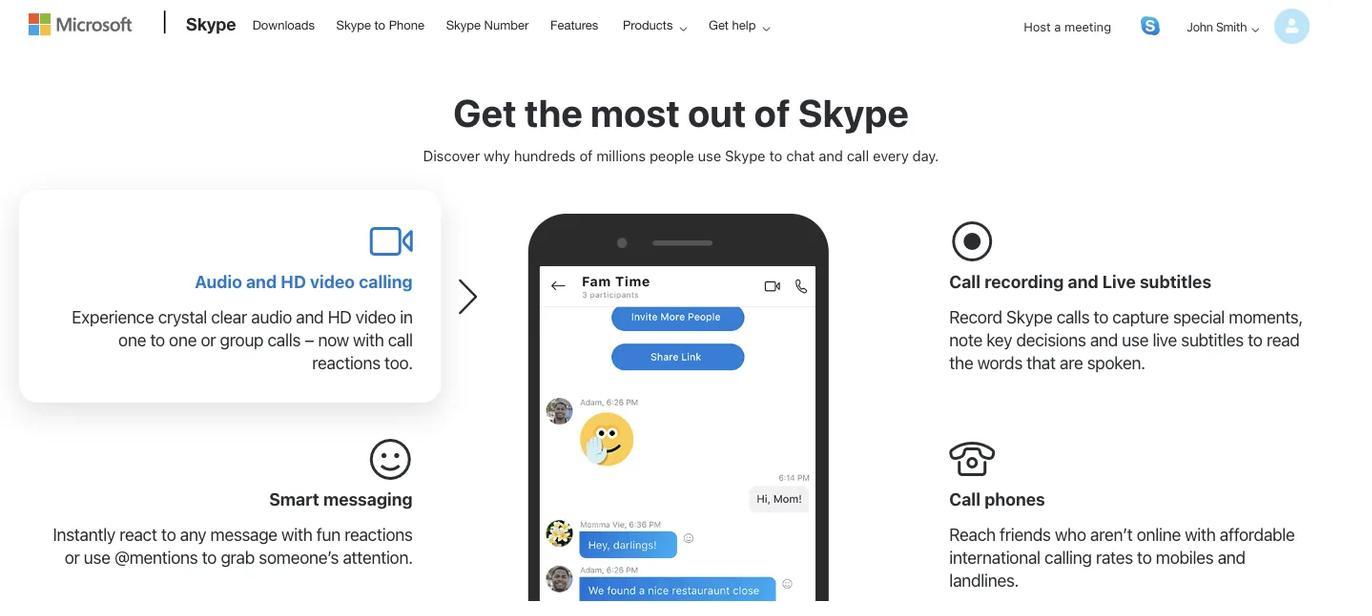 Task type: vqa. For each thing, say whether or not it's contained in the screenshot.
Discover
yes



Task type: locate. For each thing, give the bounding box(es) containing it.
group
[[220, 329, 264, 350]]

with up mobiles
[[1185, 524, 1216, 545]]

calling down who
[[1045, 547, 1092, 568]]

video left in
[[356, 307, 396, 327]]

1 horizontal spatial hd
[[328, 307, 352, 327]]

1 horizontal spatial get
[[709, 17, 729, 32]]

and up spoken. on the bottom
[[1091, 329, 1119, 350]]

call up reach at the right bottom of page
[[950, 489, 981, 510]]

one down 'crystal'
[[169, 329, 197, 350]]

and inside record skype calls to capture special moments, note key decisions and use live subtitles to read the words that are spoken.
[[1091, 329, 1119, 350]]

1 vertical spatial or
[[65, 547, 80, 568]]

1 horizontal spatial calling
[[1045, 547, 1092, 568]]

subtitles
[[1140, 271, 1212, 292], [1182, 329, 1244, 350]]

get inside dropdown button
[[709, 17, 729, 32]]

of left millions
[[580, 147, 593, 164]]

0 horizontal spatial one
[[118, 329, 146, 350]]

grab
[[221, 547, 255, 568]]

get the most out of skype
[[453, 90, 910, 135]]

fun
[[317, 524, 341, 545]]

1 vertical spatial subtitles
[[1182, 329, 1244, 350]]

0 vertical spatial use
[[698, 147, 722, 164]]

0 horizontal spatial or
[[65, 547, 80, 568]]

live
[[1103, 271, 1136, 292]]

smith
[[1217, 19, 1247, 33]]

use down capture at the bottom
[[1123, 329, 1149, 350]]

and up –
[[296, 307, 324, 327]]

1 vertical spatial use
[[1123, 329, 1149, 350]]

reactions
[[312, 352, 381, 373], [345, 524, 413, 545]]

meeting
[[1065, 19, 1112, 33]]

skype left downloads link
[[186, 13, 236, 34]]

call up the record
[[950, 271, 981, 292]]

1 horizontal spatial video
[[356, 307, 396, 327]]

0 horizontal spatial calling
[[359, 271, 413, 292]]

call up too.
[[388, 329, 413, 350]]

calls inside record skype calls to capture special moments, note key decisions and use live subtitles to read the words that are spoken.
[[1057, 307, 1090, 327]]

0 vertical spatial calling
[[359, 271, 413, 292]]

skype inside skype link
[[186, 13, 236, 34]]

get help button
[[697, 1, 786, 49]]

1 vertical spatial video
[[356, 307, 396, 327]]

to down the online
[[1138, 547, 1152, 568]]

with up "someone's"
[[282, 524, 313, 545]]

or down instantly
[[65, 547, 80, 568]]

use right people
[[698, 147, 722, 164]]

the down "note"
[[950, 352, 974, 373]]

0 horizontal spatial calls
[[268, 329, 301, 350]]

1 vertical spatial calling
[[1045, 547, 1092, 568]]

1 horizontal spatial call
[[847, 147, 870, 164]]

of up the chat
[[755, 90, 791, 135]]

someone's
[[259, 547, 339, 568]]

and left live
[[1068, 271, 1099, 292]]

audio
[[251, 307, 292, 327]]

to down 'crystal'
[[150, 329, 165, 350]]

0 vertical spatial get
[[709, 17, 729, 32]]

1 vertical spatial get
[[453, 90, 517, 135]]

0 horizontal spatial hd
[[281, 271, 306, 292]]

skype up decisions
[[1007, 307, 1053, 327]]

 link
[[1141, 16, 1161, 35]]

audio and hd video calling
[[195, 271, 413, 292]]

subtitles up special
[[1140, 271, 1212, 292]]

0 horizontal spatial the
[[525, 90, 583, 135]]

or
[[201, 329, 216, 350], [65, 547, 80, 568]]

call
[[950, 271, 981, 292], [950, 489, 981, 510]]

0 vertical spatial reactions
[[312, 352, 381, 373]]

use
[[698, 147, 722, 164], [1123, 329, 1149, 350], [84, 547, 110, 568]]

skype up "every" on the top of page
[[799, 90, 910, 135]]

skype left the phone
[[336, 17, 371, 32]]

hd up audio
[[281, 271, 306, 292]]

host a meeting link
[[1009, 2, 1127, 51]]

messaging
[[323, 489, 413, 510]]

to inside experience crystal clear audio and hd video in one to one or group calls – now with call reactions too.
[[150, 329, 165, 350]]

hd up now
[[328, 307, 352, 327]]

get for get the most out of skype
[[453, 90, 517, 135]]

subtitles inside record skype calls to capture special moments, note key decisions and use live subtitles to read the words that are spoken.
[[1182, 329, 1244, 350]]

0 horizontal spatial call
[[388, 329, 413, 350]]

1 horizontal spatial of
[[755, 90, 791, 135]]

audio
[[195, 271, 242, 292]]

with for 
[[1185, 524, 1216, 545]]

1 vertical spatial reactions
[[345, 524, 413, 545]]

to left 'any'
[[161, 524, 176, 545]]

experience
[[72, 307, 154, 327]]

to inside reach friends who aren't online with affordable international calling rates to mobiles and landlines.
[[1138, 547, 1152, 568]]

microsoft image
[[29, 13, 132, 35]]

attention.
[[343, 547, 413, 568]]

1 horizontal spatial with
[[353, 329, 384, 350]]

hd inside experience crystal clear audio and hd video in one to one or group calls – now with call reactions too.
[[328, 307, 352, 327]]

1 vertical spatial call
[[388, 329, 413, 350]]

skype inside record skype calls to capture special moments, note key decisions and use live subtitles to read the words that are spoken.
[[1007, 307, 1053, 327]]

with inside reach friends who aren't online with affordable international calling rates to mobiles and landlines.
[[1185, 524, 1216, 545]]

reach friends who aren't online with affordable international calling rates to mobiles and landlines.
[[950, 524, 1296, 591]]

online
[[1137, 524, 1181, 545]]

features
[[551, 17, 599, 32]]

0 vertical spatial calls
[[1057, 307, 1090, 327]]

menu bar containing host a meeting
[[29, 2, 1334, 101]]

1 one from the left
[[118, 329, 146, 350]]

2 horizontal spatial with
[[1185, 524, 1216, 545]]

2 vertical spatial use
[[84, 547, 110, 568]]

to
[[375, 17, 386, 32], [770, 147, 783, 164], [1094, 307, 1109, 327], [150, 329, 165, 350], [1249, 329, 1263, 350], [161, 524, 176, 545], [202, 547, 217, 568], [1138, 547, 1152, 568]]

to left the chat
[[770, 147, 783, 164]]

1 horizontal spatial calls
[[1057, 307, 1090, 327]]

0 horizontal spatial use
[[84, 547, 110, 568]]

0 horizontal spatial with
[[282, 524, 313, 545]]

2 one from the left
[[169, 329, 197, 350]]

use inside record skype calls to capture special moments, note key decisions and use live subtitles to read the words that are spoken.
[[1123, 329, 1149, 350]]

get left help
[[709, 17, 729, 32]]

affordable
[[1220, 524, 1296, 545]]

skype inside "skype number" link
[[446, 17, 481, 32]]

help
[[733, 17, 756, 32]]

use down instantly
[[84, 547, 110, 568]]

special
[[1174, 307, 1226, 327]]

menu bar
[[29, 2, 1334, 101]]

instantly react to any message with fun reactions or use @mentions to grab someone's attention.
[[53, 524, 413, 568]]

discover why hundreds of millions people use skype to chat and call every day.
[[423, 147, 940, 164]]

1 horizontal spatial the
[[950, 352, 974, 373]]

hundreds
[[514, 147, 576, 164]]

0 vertical spatial call
[[950, 271, 981, 292]]

mobiles
[[1157, 547, 1214, 568]]

in
[[400, 307, 413, 327]]

with right now
[[353, 329, 384, 350]]

1 horizontal spatial or
[[201, 329, 216, 350]]

with for 
[[282, 524, 313, 545]]

calls left –
[[268, 329, 301, 350]]

1 horizontal spatial one
[[169, 329, 197, 350]]

calls
[[1057, 307, 1090, 327], [268, 329, 301, 350]]

reactions down now
[[312, 352, 381, 373]]

call left "every" on the top of page
[[847, 147, 870, 164]]

rates
[[1096, 547, 1134, 568]]

1 vertical spatial the
[[950, 352, 974, 373]]

1 vertical spatial calls
[[268, 329, 301, 350]]

to left the phone
[[375, 17, 386, 32]]

the up hundreds
[[525, 90, 583, 135]]

skype number
[[446, 17, 529, 32]]

and
[[819, 147, 843, 164], [246, 271, 277, 292], [1068, 271, 1099, 292], [296, 307, 324, 327], [1091, 329, 1119, 350], [1218, 547, 1246, 568]]

get up why
[[453, 90, 517, 135]]

reactions inside instantly react to any message with fun reactions or use @mentions to grab someone's attention.
[[345, 524, 413, 545]]

0 vertical spatial the
[[525, 90, 583, 135]]

0 vertical spatial or
[[201, 329, 216, 350]]

friends
[[1000, 524, 1051, 545]]

video
[[310, 271, 355, 292], [356, 307, 396, 327]]

and down affordable on the bottom right of the page
[[1218, 547, 1246, 568]]

skype left the number
[[446, 17, 481, 32]]

1 call from the top
[[950, 271, 981, 292]]

get
[[709, 17, 729, 32], [453, 90, 517, 135]]

most
[[591, 90, 680, 135]]

with
[[353, 329, 384, 350], [282, 524, 313, 545], [1185, 524, 1216, 545]]

1 vertical spatial of
[[580, 147, 593, 164]]

1 vertical spatial call
[[950, 489, 981, 510]]

calling down 
[[359, 271, 413, 292]]

video up now
[[310, 271, 355, 292]]

one down experience
[[118, 329, 146, 350]]

skype inside skype to phone link
[[336, 17, 371, 32]]

call
[[847, 147, 870, 164], [388, 329, 413, 350]]

calls up decisions
[[1057, 307, 1090, 327]]

0 vertical spatial video
[[310, 271, 355, 292]]

live
[[1153, 329, 1178, 350]]

2 call from the top
[[950, 489, 981, 510]]

get for get help
[[709, 17, 729, 32]]

reactions up attention.
[[345, 524, 413, 545]]

1 vertical spatial hd
[[328, 307, 352, 327]]

call for 
[[950, 489, 981, 510]]

day.
[[913, 147, 940, 164]]

2 horizontal spatial use
[[1123, 329, 1149, 350]]

0 horizontal spatial of
[[580, 147, 593, 164]]

1 horizontal spatial use
[[698, 147, 722, 164]]

calling
[[359, 271, 413, 292], [1045, 547, 1092, 568]]

@mentions
[[114, 547, 198, 568]]

skype
[[186, 13, 236, 34], [336, 17, 371, 32], [446, 17, 481, 32], [799, 90, 910, 135], [725, 147, 766, 164], [1007, 307, 1053, 327]]

0 horizontal spatial get
[[453, 90, 517, 135]]

with inside instantly react to any message with fun reactions or use @mentions to grab someone's attention.
[[282, 524, 313, 545]]

that
[[1027, 352, 1056, 373]]

or down the clear at left bottom
[[201, 329, 216, 350]]

subtitles down special
[[1182, 329, 1244, 350]]



Task type: describe. For each thing, give the bounding box(es) containing it.
smart messaging
[[269, 489, 413, 510]]

products
[[623, 17, 673, 32]]

john
[[1187, 19, 1214, 33]]


[[950, 436, 996, 482]]

downloads
[[253, 17, 315, 32]]

too.
[[385, 352, 413, 373]]

record
[[950, 307, 1003, 327]]

phones
[[985, 489, 1046, 510]]

call inside experience crystal clear audio and hd video in one to one or group calls – now with call reactions too.
[[388, 329, 413, 350]]

arrow down image
[[1245, 18, 1267, 41]]

react
[[119, 524, 157, 545]]

moments,
[[1230, 307, 1304, 327]]

skype down out
[[725, 147, 766, 164]]

who
[[1055, 524, 1087, 545]]

–
[[305, 329, 314, 350]]

experience crystal clear audio and hd video in one to one or group calls – now with call reactions too.
[[72, 307, 413, 373]]

smart
[[269, 489, 319, 510]]

number
[[484, 17, 529, 32]]

capture
[[1113, 307, 1170, 327]]

products button
[[611, 1, 703, 49]]

call phones
[[950, 489, 1046, 510]]

or inside instantly react to any message with fun reactions or use @mentions to grab someone's attention.
[[65, 547, 80, 568]]

out
[[688, 90, 747, 135]]

any
[[180, 524, 206, 545]]

words
[[978, 352, 1023, 373]]

key
[[987, 329, 1013, 350]]

downloads link
[[244, 1, 323, 47]]

and inside reach friends who aren't online with affordable international calling rates to mobiles and landlines.
[[1218, 547, 1246, 568]]

chat
[[787, 147, 815, 164]]

and up audio
[[246, 271, 277, 292]]

or inside experience crystal clear audio and hd video in one to one or group calls – now with call reactions too.
[[201, 329, 216, 350]]

note
[[950, 329, 983, 350]]

0 vertical spatial hd
[[281, 271, 306, 292]]

why
[[484, 147, 510, 164]]

are
[[1060, 352, 1084, 373]]

read
[[1267, 329, 1300, 350]]

discover
[[423, 147, 480, 164]]

to down live
[[1094, 307, 1109, 327]]

john smith link
[[1172, 2, 1310, 51]]

a
[[1055, 19, 1062, 33]]


[[950, 219, 996, 264]]

spoken.
[[1088, 352, 1146, 373]]

to down 'any'
[[202, 547, 217, 568]]

phone
[[389, 17, 425, 32]]

avatar image
[[1275, 9, 1310, 44]]

john smith
[[1187, 19, 1247, 33]]

skype link
[[177, 1, 242, 52]]

decisions
[[1017, 329, 1087, 350]]

video showcase of features available on skype. skype provides you with audio and hd video calling, smart messaging, screen sharing, call recording and live subtitles, call to phones and on top of all we're keeping your conversations private. element
[[540, 266, 816, 602]]

and inside experience crystal clear audio and hd video in one to one or group calls – now with call reactions too.
[[296, 307, 324, 327]]

features link
[[542, 1, 607, 47]]

use inside instantly react to any message with fun reactions or use @mentions to grab someone's attention.
[[84, 547, 110, 568]]

clear
[[211, 307, 247, 327]]

to down 'moments,'
[[1249, 329, 1263, 350]]

0 horizontal spatial video
[[310, 271, 355, 292]]

get help
[[709, 17, 756, 32]]

aren't
[[1091, 524, 1133, 545]]

recording
[[985, 271, 1064, 292]]

every
[[873, 147, 909, 164]]

reactions inside experience crystal clear audio and hd video in one to one or group calls – now with call reactions too.
[[312, 352, 381, 373]]

video inside experience crystal clear audio and hd video in one to one or group calls – now with call reactions too.
[[356, 307, 396, 327]]

record skype calls to capture special moments, note key decisions and use live subtitles to read the words that are spoken.
[[950, 307, 1304, 373]]

0 vertical spatial of
[[755, 90, 791, 135]]

people
[[650, 147, 695, 164]]

now
[[318, 329, 349, 350]]

skype to phone link
[[328, 1, 433, 47]]

and right the chat
[[819, 147, 843, 164]]


[[367, 219, 413, 264]]

millions
[[597, 147, 646, 164]]

host a meeting
[[1024, 19, 1112, 33]]

call recording and live subtitles
[[950, 271, 1212, 292]]

reach
[[950, 524, 996, 545]]

calling inside reach friends who aren't online with affordable international calling rates to mobiles and landlines.
[[1045, 547, 1092, 568]]

skype to phone
[[336, 17, 425, 32]]

the inside record skype calls to capture special moments, note key decisions and use live subtitles to read the words that are spoken.
[[950, 352, 974, 373]]

international
[[950, 547, 1041, 568]]

0 vertical spatial subtitles
[[1140, 271, 1212, 292]]

0 vertical spatial call
[[847, 147, 870, 164]]

crystal
[[158, 307, 207, 327]]

instantly
[[53, 524, 115, 545]]

host
[[1024, 19, 1051, 33]]

with inside experience crystal clear audio and hd video in one to one or group calls – now with call reactions too.
[[353, 329, 384, 350]]

call for 
[[950, 271, 981, 292]]

calls inside experience crystal clear audio and hd video in one to one or group calls – now with call reactions too.
[[268, 329, 301, 350]]

landlines.
[[950, 570, 1019, 591]]


[[367, 436, 413, 482]]

message
[[210, 524, 278, 545]]

skype number link
[[438, 1, 538, 47]]



